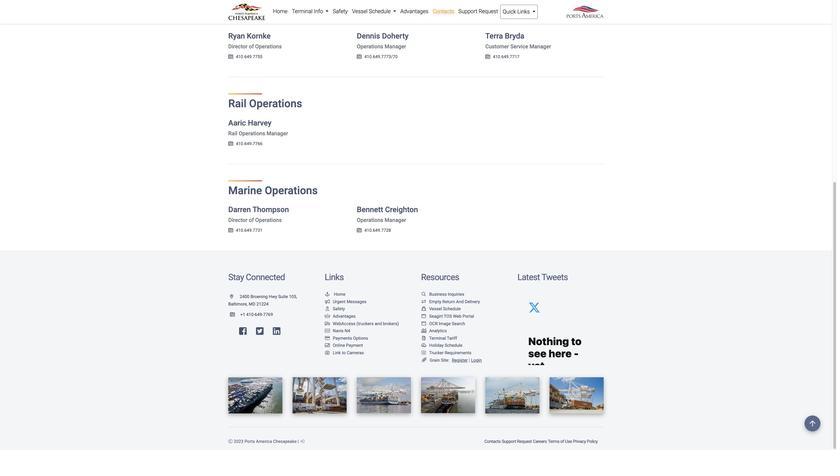 Task type: vqa. For each thing, say whether or not it's contained in the screenshot.
the leftmost under
no



Task type: locate. For each thing, give the bounding box(es) containing it.
advantages link up the webaccess at left
[[325, 314, 356, 319]]

manager inside the terra bryda customer service manager
[[530, 43, 551, 50]]

1 horizontal spatial contacts
[[485, 439, 501, 444]]

director
[[228, 43, 248, 50], [228, 217, 248, 223]]

manager down doherty
[[385, 43, 406, 50]]

schedule up "seagirt tos web portal"
[[443, 306, 461, 311]]

home link left the terminal info at the top left of page
[[271, 5, 290, 18]]

hand receiving image
[[325, 314, 330, 319]]

tweets
[[542, 272, 568, 282]]

0 horizontal spatial home link
[[271, 5, 290, 18]]

advantages
[[401, 8, 429, 15], [333, 314, 356, 319]]

of
[[249, 43, 254, 50], [249, 217, 254, 223], [561, 439, 564, 444]]

0 horizontal spatial contacts link
[[431, 5, 456, 18]]

urgent messages
[[333, 299, 367, 304]]

advantages link up doherty
[[398, 5, 431, 18]]

2 rail from the top
[[228, 130, 237, 137]]

phone office image for darren thompson
[[228, 229, 233, 233]]

advantages up the webaccess at left
[[333, 314, 356, 319]]

browser image up the analytics icon
[[421, 322, 427, 326]]

payments
[[333, 336, 352, 341]]

login
[[471, 357, 482, 363]]

portal
[[463, 314, 474, 319]]

1 horizontal spatial home
[[334, 292, 346, 297]]

map marker alt image
[[230, 295, 239, 299]]

safety right info
[[333, 8, 348, 15]]

0 horizontal spatial contacts
[[433, 8, 454, 15]]

analytics link
[[421, 328, 447, 333]]

request left careers
[[517, 439, 532, 444]]

business
[[429, 292, 447, 297]]

browser image for seagirt
[[421, 314, 427, 319]]

rail
[[228, 97, 247, 110], [228, 130, 237, 137]]

1 horizontal spatial terminal
[[429, 336, 446, 341]]

1 vertical spatial links
[[325, 272, 344, 282]]

schedule up "dennis"
[[369, 8, 391, 15]]

webaccess (truckers and brokers)
[[333, 321, 399, 326]]

vessel schedule up "dennis"
[[352, 8, 392, 15]]

analytics image
[[421, 329, 427, 333]]

tos
[[444, 314, 452, 319]]

use
[[565, 439, 572, 444]]

0 vertical spatial phone office image
[[486, 55, 490, 59]]

bullhorn image
[[325, 300, 330, 304]]

2400 broening hwy suite 105, baltimore, md 21224
[[228, 294, 297, 306]]

1 vertical spatial support request link
[[501, 435, 533, 447]]

careers
[[533, 439, 547, 444]]

1 vertical spatial safety link
[[325, 306, 345, 311]]

business inquiries link
[[421, 292, 464, 297]]

bryda
[[505, 32, 525, 40]]

policy
[[587, 439, 598, 444]]

container storage image
[[325, 329, 330, 333]]

1 vertical spatial director
[[228, 217, 248, 223]]

support
[[459, 8, 478, 15], [502, 439, 516, 444]]

director down darren
[[228, 217, 248, 223]]

phone office image inside 410.649.7717 link
[[486, 55, 490, 59]]

410.649.7755 link
[[228, 54, 263, 59]]

1 vertical spatial vessel schedule link
[[421, 306, 461, 311]]

of up 410.649.7731
[[249, 217, 254, 223]]

search image
[[421, 292, 427, 297]]

manager
[[385, 43, 406, 50], [530, 43, 551, 50], [267, 130, 288, 137], [385, 217, 406, 223]]

contacts for contacts support request careers terms of use privacy policy
[[485, 439, 501, 444]]

latest tweets
[[518, 272, 568, 282]]

wheat image
[[421, 357, 427, 362]]

phone office image left 410.649.7728
[[357, 229, 362, 233]]

director for marine operations
[[228, 217, 248, 223]]

terms
[[548, 439, 560, 444]]

1 vertical spatial vessel schedule
[[429, 306, 461, 311]]

410.649.7755
[[236, 54, 263, 59]]

tariff
[[447, 336, 457, 341]]

schedule down 'tariff'
[[445, 343, 463, 348]]

home link
[[271, 5, 290, 18], [325, 292, 346, 297]]

0 horizontal spatial support
[[459, 8, 478, 15]]

browser image down ship icon
[[421, 314, 427, 319]]

rail inside aaric harvey rail operations manager
[[228, 130, 237, 137]]

1 vertical spatial contacts
[[485, 439, 501, 444]]

manager down harvey
[[267, 130, 288, 137]]

of left use
[[561, 439, 564, 444]]

1 vertical spatial safety
[[333, 306, 345, 311]]

analytics
[[429, 328, 447, 333]]

latest
[[518, 272, 540, 282]]

of inside ryan kornke director of operations
[[249, 43, 254, 50]]

vessel
[[352, 8, 368, 15], [429, 306, 442, 311]]

rail down aaric
[[228, 130, 237, 137]]

home link for urgent messages link
[[325, 292, 346, 297]]

phone office image left 410.649.7773/70
[[357, 55, 362, 59]]

home link for terminal info link
[[271, 5, 290, 18]]

1 vertical spatial advantages
[[333, 314, 356, 319]]

site:
[[441, 357, 449, 363]]

0 vertical spatial rail
[[228, 97, 247, 110]]

options
[[353, 336, 368, 341]]

contacts link
[[431, 5, 456, 18], [484, 435, 501, 447]]

1 horizontal spatial home link
[[325, 292, 346, 297]]

home left the terminal info at the top left of page
[[273, 8, 288, 15]]

navis n4 link
[[325, 328, 350, 333]]

service
[[511, 43, 528, 50]]

operations inside ryan kornke director of operations
[[255, 43, 282, 50]]

of for marine
[[249, 217, 254, 223]]

1 vertical spatial advantages link
[[325, 314, 356, 319]]

register
[[452, 357, 468, 363]]

0 vertical spatial request
[[479, 8, 498, 15]]

of inside darren thompson director of operations
[[249, 217, 254, 223]]

phone office image inside +1 410-649-7769 'link'
[[230, 313, 240, 317]]

0 horizontal spatial vessel schedule link
[[350, 5, 398, 18]]

0 horizontal spatial links
[[325, 272, 344, 282]]

home link up urgent
[[325, 292, 346, 297]]

phone office image down baltimore, on the bottom of page
[[230, 313, 240, 317]]

0 vertical spatial safety link
[[331, 5, 350, 18]]

anchor image
[[325, 292, 330, 297]]

credit card front image
[[325, 344, 330, 348]]

browser image
[[421, 314, 427, 319], [421, 322, 427, 326]]

link
[[333, 350, 341, 355]]

terminal tariff link
[[421, 336, 457, 341]]

phone office image
[[486, 55, 490, 59], [228, 229, 233, 233]]

links right quick at the right of the page
[[518, 8, 530, 15]]

0 vertical spatial vessel
[[352, 8, 368, 15]]

phone office image left 410.649.7755
[[228, 55, 233, 59]]

2 browser image from the top
[[421, 322, 427, 326]]

twitter square image
[[256, 327, 264, 335]]

0 horizontal spatial home
[[273, 8, 288, 15]]

0 horizontal spatial vessel
[[352, 8, 368, 15]]

| left login
[[469, 357, 470, 363]]

1 vertical spatial phone office image
[[228, 229, 233, 233]]

0 horizontal spatial support request link
[[456, 5, 500, 18]]

manager right service
[[530, 43, 551, 50]]

vessel schedule up 'seagirt tos web portal' "link"
[[429, 306, 461, 311]]

410.649.7717
[[493, 54, 520, 59]]

browser image inside 'seagirt tos web portal' "link"
[[421, 314, 427, 319]]

+1
[[240, 312, 245, 317]]

dennis doherty operations manager
[[357, 32, 409, 50]]

links
[[518, 8, 530, 15], [325, 272, 344, 282]]

credit card image
[[325, 336, 330, 341]]

21224
[[257, 301, 269, 306]]

1 vertical spatial rail
[[228, 130, 237, 137]]

phone office image left 410.649.7766
[[228, 142, 233, 146]]

1 vertical spatial support
[[502, 439, 516, 444]]

2 director from the top
[[228, 217, 248, 223]]

ship image
[[421, 307, 427, 311]]

operations inside aaric harvey rail operations manager
[[239, 130, 265, 137]]

link to cameras
[[333, 350, 364, 355]]

410.649.7717 link
[[486, 54, 520, 59]]

link to cameras link
[[325, 350, 364, 355]]

terminal info link
[[290, 5, 331, 18]]

1 horizontal spatial support request link
[[501, 435, 533, 447]]

0 vertical spatial vessel schedule
[[352, 8, 392, 15]]

2023 ports america chesapeake |
[[233, 439, 300, 444]]

request left quick at the right of the page
[[479, 8, 498, 15]]

holiday schedule link
[[421, 343, 463, 348]]

login link
[[471, 357, 482, 363]]

support request link up terra
[[456, 5, 500, 18]]

0 vertical spatial links
[[518, 8, 530, 15]]

0 vertical spatial safety
[[333, 8, 348, 15]]

brokers)
[[383, 321, 399, 326]]

manager down creighton
[[385, 217, 406, 223]]

vessel up "dennis"
[[352, 8, 368, 15]]

webaccess (truckers and brokers) link
[[325, 321, 399, 326]]

1 horizontal spatial contacts link
[[484, 435, 501, 447]]

1 browser image from the top
[[421, 314, 427, 319]]

phone office image for bennett creighton
[[357, 229, 362, 233]]

home up urgent
[[334, 292, 346, 297]]

director for yard/gate operations
[[228, 43, 248, 50]]

browser image inside ocr image search link
[[421, 322, 427, 326]]

manager inside aaric harvey rail operations manager
[[267, 130, 288, 137]]

0 vertical spatial contacts
[[433, 8, 454, 15]]

0 horizontal spatial |
[[298, 439, 299, 444]]

of for yard/gate
[[249, 43, 254, 50]]

user hard hat image
[[325, 307, 330, 311]]

1 director from the top
[[228, 43, 248, 50]]

kornke
[[247, 32, 271, 40]]

marine
[[228, 184, 262, 197]]

1 horizontal spatial request
[[517, 439, 532, 444]]

safety down urgent
[[333, 306, 345, 311]]

1 rail from the top
[[228, 97, 247, 110]]

quick links
[[503, 8, 531, 15]]

2 vertical spatial schedule
[[445, 343, 463, 348]]

support request link
[[456, 5, 500, 18], [501, 435, 533, 447]]

phone office image inside 410.649.7755 link
[[228, 55, 233, 59]]

safety link right info
[[331, 5, 350, 18]]

exchange image
[[421, 300, 427, 304]]

0 vertical spatial advantages
[[401, 8, 429, 15]]

0 vertical spatial schedule
[[369, 8, 391, 15]]

phone office image inside 410.649.7766 link
[[228, 142, 233, 146]]

0 vertical spatial browser image
[[421, 314, 427, 319]]

0 horizontal spatial terminal
[[292, 8, 313, 15]]

1 safety from the top
[[333, 8, 348, 15]]

phone office image down the "customer"
[[486, 55, 490, 59]]

2 safety from the top
[[333, 306, 345, 311]]

1 vertical spatial browser image
[[421, 322, 427, 326]]

1 vertical spatial vessel
[[429, 306, 442, 311]]

0 vertical spatial terminal
[[292, 8, 313, 15]]

ryan kornke director of operations
[[228, 32, 282, 50]]

2400 broening hwy suite 105, baltimore, md 21224 link
[[228, 294, 297, 306]]

1 vertical spatial schedule
[[443, 306, 461, 311]]

1 vertical spatial home link
[[325, 292, 346, 297]]

rail up aaric
[[228, 97, 247, 110]]

and
[[375, 321, 382, 326]]

0 vertical spatial home
[[273, 8, 288, 15]]

0 vertical spatial director
[[228, 43, 248, 50]]

1 horizontal spatial phone office image
[[486, 55, 490, 59]]

vessel schedule link up seagirt
[[421, 306, 461, 311]]

phone office image for aaric harvey
[[228, 142, 233, 146]]

terminal left info
[[292, 8, 313, 15]]

1 vertical spatial |
[[298, 439, 299, 444]]

messages
[[347, 299, 367, 304]]

links up "anchor" icon
[[325, 272, 344, 282]]

phone office image left 410.649.7731
[[228, 229, 233, 233]]

phone office image for dennis doherty
[[357, 55, 362, 59]]

1 vertical spatial of
[[249, 217, 254, 223]]

1 horizontal spatial |
[[469, 357, 470, 363]]

phone office image inside '410.649.7731' link
[[228, 229, 233, 233]]

terminal down analytics
[[429, 336, 446, 341]]

browser image for ocr
[[421, 322, 427, 326]]

1 vertical spatial terminal
[[429, 336, 446, 341]]

advantages link
[[398, 5, 431, 18], [325, 314, 356, 319]]

phone office image inside '410.649.7773/70' link
[[357, 55, 362, 59]]

inquiries
[[448, 292, 464, 297]]

manager inside bennett creighton operations manager
[[385, 217, 406, 223]]

customer
[[486, 43, 509, 50]]

director down ryan
[[228, 43, 248, 50]]

phone office image
[[228, 55, 233, 59], [357, 55, 362, 59], [228, 142, 233, 146], [357, 229, 362, 233], [230, 313, 240, 317]]

1 horizontal spatial links
[[518, 8, 530, 15]]

vessel schedule
[[352, 8, 392, 15], [429, 306, 461, 311]]

0 vertical spatial of
[[249, 43, 254, 50]]

operations inside bennett creighton operations manager
[[357, 217, 383, 223]]

0 horizontal spatial phone office image
[[228, 229, 233, 233]]

1 horizontal spatial advantages
[[401, 8, 429, 15]]

ocr
[[429, 321, 438, 326]]

0 vertical spatial home link
[[271, 5, 290, 18]]

of up 410.649.7755
[[249, 43, 254, 50]]

director inside darren thompson director of operations
[[228, 217, 248, 223]]

vessel schedule link up "dennis"
[[350, 5, 398, 18]]

trucker
[[429, 350, 444, 355]]

| left sign in image
[[298, 439, 299, 444]]

director inside ryan kornke director of operations
[[228, 43, 248, 50]]

1 horizontal spatial advantages link
[[398, 5, 431, 18]]

0 vertical spatial advantages link
[[398, 5, 431, 18]]

payment
[[346, 343, 363, 348]]

support request link left careers
[[501, 435, 533, 447]]

go to top image
[[805, 415, 821, 431]]

0 horizontal spatial advantages
[[333, 314, 356, 319]]

operations inside dennis doherty operations manager
[[357, 43, 383, 50]]

safety link down urgent
[[325, 306, 345, 311]]

contacts
[[433, 8, 454, 15], [485, 439, 501, 444]]

phone office image inside 410.649.7728 link
[[357, 229, 362, 233]]

home
[[273, 8, 288, 15], [334, 292, 346, 297]]

advantages up doherty
[[401, 8, 429, 15]]

vessel down empty
[[429, 306, 442, 311]]



Task type: describe. For each thing, give the bounding box(es) containing it.
bells image
[[421, 344, 427, 348]]

holiday
[[429, 343, 444, 348]]

410-
[[246, 312, 255, 317]]

aaric harvey rail operations manager
[[228, 118, 288, 137]]

terms of use link
[[548, 435, 573, 447]]

navis n4
[[333, 328, 350, 333]]

1 vertical spatial home
[[334, 292, 346, 297]]

support request
[[459, 8, 498, 15]]

register link
[[451, 357, 468, 363]]

410.649.7773/70 link
[[357, 54, 398, 59]]

online payment link
[[325, 343, 363, 348]]

410.649.7731 link
[[228, 228, 263, 233]]

410.649.7731
[[236, 228, 263, 233]]

grain site: register | login
[[430, 357, 482, 363]]

privacy policy link
[[573, 435, 599, 447]]

marine operations
[[228, 184, 318, 197]]

schedule for holiday schedule link
[[445, 343, 463, 348]]

quick
[[503, 8, 516, 15]]

urgent
[[333, 299, 346, 304]]

careers link
[[533, 435, 548, 447]]

payments options link
[[325, 336, 368, 341]]

0 vertical spatial |
[[469, 357, 470, 363]]

web
[[453, 314, 462, 319]]

sign in image
[[300, 439, 304, 444]]

0 horizontal spatial vessel schedule
[[352, 8, 392, 15]]

online payment
[[333, 343, 363, 348]]

links inside quick links link
[[518, 8, 530, 15]]

seagirt tos web portal link
[[421, 314, 474, 319]]

operations inside darren thompson director of operations
[[255, 217, 282, 223]]

resources
[[421, 272, 459, 282]]

connected
[[246, 272, 285, 282]]

linkedin image
[[273, 327, 281, 335]]

1 horizontal spatial vessel schedule link
[[421, 306, 461, 311]]

410.649.7766 link
[[228, 141, 263, 146]]

yard/gate
[[228, 10, 277, 23]]

webaccess
[[333, 321, 356, 326]]

safety link for urgent messages link
[[325, 306, 345, 311]]

business inquiries
[[429, 292, 464, 297]]

creighton
[[385, 205, 418, 214]]

ryan
[[228, 32, 245, 40]]

america
[[256, 439, 272, 444]]

empty return and delivery link
[[421, 299, 480, 304]]

2023
[[234, 439, 244, 444]]

delivery
[[465, 299, 480, 304]]

2400
[[240, 294, 250, 299]]

terra bryda customer service manager
[[486, 32, 551, 50]]

410.649.7728 link
[[357, 228, 391, 233]]

terminal info
[[292, 8, 325, 15]]

trucker requirements
[[429, 350, 472, 355]]

copyright image
[[228, 439, 233, 444]]

safety link for terminal info link
[[331, 5, 350, 18]]

0 horizontal spatial advantages link
[[325, 314, 356, 319]]

dennis
[[357, 32, 380, 40]]

aaric
[[228, 118, 246, 127]]

trucker requirements link
[[421, 350, 472, 355]]

649-
[[255, 312, 263, 317]]

seagirt tos web portal
[[429, 314, 474, 319]]

contacts for contacts
[[433, 8, 454, 15]]

+1 410-649-7769
[[240, 312, 273, 317]]

phone office image for ryan kornke
[[228, 55, 233, 59]]

0 vertical spatial support request link
[[456, 5, 500, 18]]

payments options
[[333, 336, 368, 341]]

terminal for terminal tariff
[[429, 336, 446, 341]]

1 horizontal spatial vessel
[[429, 306, 442, 311]]

0 vertical spatial support
[[459, 8, 478, 15]]

info
[[314, 8, 323, 15]]

+1 410-649-7769 link
[[228, 312, 273, 317]]

terminal tariff
[[429, 336, 457, 341]]

bennett
[[357, 205, 383, 214]]

1 vertical spatial contacts link
[[484, 435, 501, 447]]

0 vertical spatial contacts link
[[431, 5, 456, 18]]

phone office image for terra bryda
[[486, 55, 490, 59]]

md
[[249, 301, 255, 306]]

105,
[[289, 294, 297, 299]]

file invoice image
[[421, 336, 427, 341]]

bennett creighton operations manager
[[357, 205, 418, 223]]

broening
[[251, 294, 268, 299]]

manager inside dennis doherty operations manager
[[385, 43, 406, 50]]

410.649.7773/70
[[365, 54, 398, 59]]

1 horizontal spatial vessel schedule
[[429, 306, 461, 311]]

n4
[[345, 328, 350, 333]]

cameras
[[347, 350, 364, 355]]

darren
[[228, 205, 251, 214]]

0 vertical spatial vessel schedule link
[[350, 5, 398, 18]]

2 vertical spatial of
[[561, 439, 564, 444]]

terminal for terminal info
[[292, 8, 313, 15]]

hwy
[[269, 294, 277, 299]]

seagirt
[[429, 314, 443, 319]]

privacy
[[573, 439, 586, 444]]

rail operations
[[228, 97, 302, 110]]

7769
[[263, 312, 273, 317]]

list alt image
[[421, 351, 427, 355]]

(truckers
[[357, 321, 374, 326]]

1 vertical spatial request
[[517, 439, 532, 444]]

facebook square image
[[239, 327, 247, 335]]

darren thompson director of operations
[[228, 205, 289, 223]]

schedule for rightmost the 'vessel schedule' link
[[443, 306, 461, 311]]

truck container image
[[325, 322, 330, 326]]

baltimore,
[[228, 301, 248, 306]]

search
[[452, 321, 465, 326]]

0 horizontal spatial request
[[479, 8, 498, 15]]

urgent messages link
[[325, 299, 367, 304]]

terra
[[486, 32, 503, 40]]

1 horizontal spatial support
[[502, 439, 516, 444]]

ocr image search
[[429, 321, 465, 326]]

camera image
[[325, 351, 330, 355]]

chesapeake
[[273, 439, 297, 444]]

empty
[[429, 299, 442, 304]]

thompson
[[253, 205, 289, 214]]



